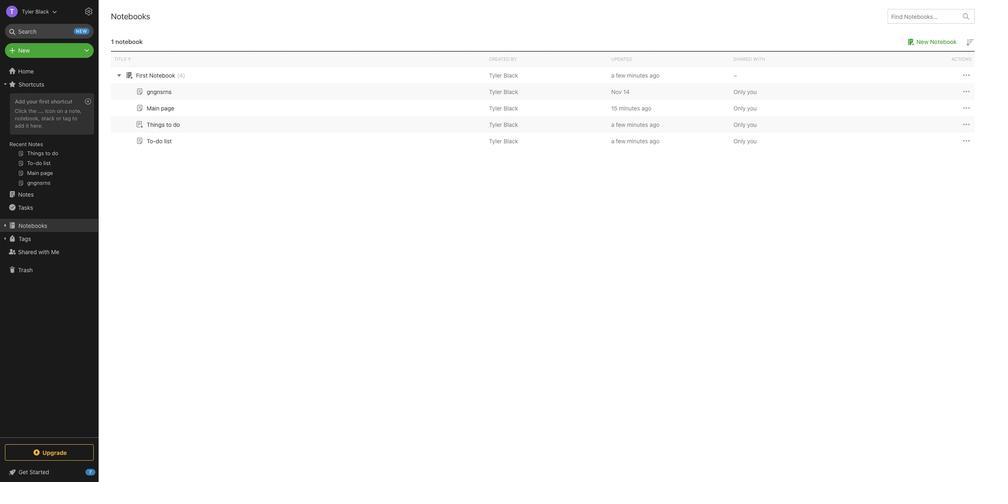 Task type: vqa. For each thing, say whether or not it's contained in the screenshot.
Get Started
yes



Task type: describe. For each thing, give the bounding box(es) containing it.
few for to-do list
[[616, 137, 625, 144]]

a few minutes ago inside the first notebook row
[[611, 72, 660, 79]]

you inside gngnsrns row
[[747, 88, 757, 95]]

sort options image
[[965, 37, 975, 47]]

more actions image for main page
[[962, 103, 971, 113]]

only you for to
[[734, 121, 757, 128]]

15 minutes ago
[[611, 105, 651, 112]]

things to do
[[147, 121, 180, 128]]

actions button
[[852, 52, 975, 67]]

Sort field
[[965, 37, 975, 47]]

expand tags image
[[2, 235, 9, 242]]

new notebook
[[916, 38, 957, 45]]

only inside gngnsrns row
[[734, 88, 746, 95]]

shared with button
[[730, 52, 852, 67]]

first
[[39, 98, 49, 105]]

started
[[30, 469, 49, 476]]

Search text field
[[11, 24, 88, 39]]

you for to
[[747, 121, 757, 128]]

ago inside main page row
[[642, 105, 651, 112]]

15
[[611, 105, 617, 112]]

note,
[[69, 108, 82, 114]]

title button
[[111, 52, 486, 67]]

tyler black inside account field
[[22, 8, 49, 15]]

things
[[147, 121, 165, 128]]

things to do 3 element
[[147, 121, 180, 128]]

shortcuts
[[18, 81, 44, 88]]

notes inside group
[[28, 141, 43, 148]]

nov
[[611, 88, 622, 95]]

a inside icon on a note, notebook, stack or tag to add it here.
[[65, 108, 67, 114]]

tags
[[18, 235, 31, 242]]

tasks button
[[0, 201, 98, 214]]

only for page
[[734, 105, 746, 112]]

main
[[147, 105, 159, 112]]

to-do list button
[[135, 136, 172, 146]]

1 vertical spatial notes
[[18, 191, 34, 198]]

notebook,
[[15, 115, 40, 122]]

ago for the first notebook row
[[650, 72, 660, 79]]

get started
[[18, 469, 49, 476]]

tasks
[[18, 204, 33, 211]]

updated button
[[608, 52, 730, 67]]

shortcut
[[51, 98, 72, 105]]

to-do list row
[[111, 133, 975, 149]]

main page row
[[111, 100, 975, 116]]

gngnsrns
[[147, 88, 172, 95]]

only you inside gngnsrns row
[[734, 88, 757, 95]]

tyler for things to do
[[489, 121, 502, 128]]

tyler black for main page
[[489, 105, 518, 112]]

tyler black for things to do
[[489, 121, 518, 128]]

minutes inside main page row
[[619, 105, 640, 112]]

new button
[[5, 43, 94, 58]]

a for to-do list 'row'
[[611, 137, 614, 144]]

7
[[89, 470, 92, 475]]

new search field
[[11, 24, 90, 39]]

few inside the first notebook row
[[616, 72, 625, 79]]

1
[[111, 38, 114, 45]]

to-do list 4 element
[[147, 137, 172, 144]]

tyler black inside the first notebook row
[[489, 72, 518, 79]]

a few minutes ago for to-do list
[[611, 137, 660, 144]]

row group inside notebooks element
[[111, 67, 975, 149]]

tyler for gngnsrns
[[489, 88, 502, 95]]

black for things to do
[[504, 121, 518, 128]]

click the ...
[[15, 108, 43, 114]]

it
[[26, 122, 29, 129]]

with
[[753, 56, 765, 62]]

ago for to-do list 'row'
[[650, 137, 660, 144]]

only for to
[[734, 121, 746, 128]]

or
[[56, 115, 61, 122]]

by
[[511, 56, 517, 62]]

tag
[[63, 115, 71, 122]]

do inside row
[[173, 121, 180, 128]]

shared
[[18, 248, 37, 255]]

shared with
[[734, 56, 765, 62]]

main page
[[147, 105, 174, 112]]

notebook for first
[[149, 72, 175, 79]]

new
[[76, 28, 87, 34]]

first notebook ( 4 )
[[136, 72, 185, 79]]

a for things to do row
[[611, 121, 614, 128]]

add
[[15, 122, 24, 129]]

expand notebooks image
[[2, 222, 9, 229]]

upgrade
[[42, 449, 67, 456]]

gngnsrns row
[[111, 83, 975, 100]]

more actions image
[[962, 120, 971, 130]]

to-do list
[[147, 137, 172, 144]]

to inside the things to do button
[[166, 121, 172, 128]]

notebook for new
[[930, 38, 957, 45]]

recent notes
[[9, 141, 43, 148]]

)
[[183, 72, 185, 79]]

main page button
[[135, 103, 174, 113]]

updated
[[611, 56, 632, 62]]

recent
[[9, 141, 27, 148]]



Task type: locate. For each thing, give the bounding box(es) containing it.
1 only you from the top
[[734, 88, 757, 95]]

you inside main page row
[[747, 105, 757, 112]]

icon
[[45, 108, 55, 114]]

black
[[35, 8, 49, 15], [504, 72, 518, 79], [504, 88, 518, 95], [504, 105, 518, 112], [504, 121, 518, 128], [504, 137, 518, 144]]

new
[[916, 38, 929, 45], [18, 47, 30, 54]]

5 more actions field from the top
[[962, 136, 971, 146]]

arrow image
[[114, 70, 124, 80]]

a few minutes ago inside things to do row
[[611, 121, 660, 128]]

0 horizontal spatial notebook
[[149, 72, 175, 79]]

4 only you from the top
[[734, 137, 757, 144]]

ago inside to-do list 'row'
[[650, 137, 660, 144]]

1 horizontal spatial to
[[166, 121, 172, 128]]

more actions field inside gngnsrns row
[[962, 87, 971, 97]]

tyler black inside main page row
[[489, 105, 518, 112]]

black inside gngnsrns row
[[504, 88, 518, 95]]

on
[[57, 108, 63, 114]]

tyler black inside to-do list 'row'
[[489, 137, 518, 144]]

minutes inside things to do row
[[627, 121, 648, 128]]

few inside to-do list 'row'
[[616, 137, 625, 144]]

black inside the first notebook row
[[504, 72, 518, 79]]

the
[[28, 108, 37, 114]]

only you
[[734, 88, 757, 95], [734, 105, 757, 112], [734, 121, 757, 128], [734, 137, 757, 144]]

1 vertical spatial new
[[18, 47, 30, 54]]

you for page
[[747, 105, 757, 112]]

1 vertical spatial few
[[616, 121, 625, 128]]

only inside things to do row
[[734, 121, 746, 128]]

minutes inside to-do list 'row'
[[627, 137, 648, 144]]

3 only from the top
[[734, 121, 746, 128]]

0 horizontal spatial do
[[156, 137, 163, 144]]

...
[[38, 108, 43, 114]]

more actions field inside the first notebook row
[[962, 70, 971, 80]]

3 more actions field from the top
[[962, 103, 971, 113]]

2 vertical spatial a few minutes ago
[[611, 137, 660, 144]]

black inside account field
[[35, 8, 49, 15]]

More actions field
[[962, 70, 971, 80], [962, 87, 971, 97], [962, 103, 971, 113], [962, 120, 971, 130], [962, 136, 971, 146]]

with
[[38, 248, 50, 255]]

here.
[[30, 122, 43, 129]]

icon on a note, notebook, stack or tag to add it here.
[[15, 108, 82, 129]]

main page 2 element
[[147, 105, 174, 112]]

0 vertical spatial few
[[616, 72, 625, 79]]

group containing add your first shortcut
[[0, 91, 98, 191]]

list
[[164, 137, 172, 144]]

notebook inside button
[[930, 38, 957, 45]]

1 horizontal spatial do
[[173, 121, 180, 128]]

a inside to-do list 'row'
[[611, 137, 614, 144]]

Help and Learning task checklist field
[[0, 466, 99, 479]]

2 vertical spatial few
[[616, 137, 625, 144]]

click
[[15, 108, 27, 114]]

more actions field inside to-do list 'row'
[[962, 136, 971, 146]]

(
[[177, 72, 179, 79]]

you for do
[[747, 137, 757, 144]]

1 notebook
[[111, 38, 143, 45]]

to down note,
[[72, 115, 77, 122]]

a few minutes ago inside to-do list 'row'
[[611, 137, 660, 144]]

black for main page
[[504, 105, 518, 112]]

new for new notebook
[[916, 38, 929, 45]]

1 horizontal spatial new
[[916, 38, 929, 45]]

tyler black for gngnsrns
[[489, 88, 518, 95]]

few inside things to do row
[[616, 121, 625, 128]]

notebook inside row
[[149, 72, 175, 79]]

to-
[[147, 137, 156, 144]]

add your first shortcut
[[15, 98, 72, 105]]

gngnsrns button
[[135, 87, 172, 97]]

3 more actions image from the top
[[962, 103, 971, 113]]

0 vertical spatial notebook
[[930, 38, 957, 45]]

0 horizontal spatial new
[[18, 47, 30, 54]]

tyler black for to-do list
[[489, 137, 518, 144]]

more actions field for do
[[962, 136, 971, 146]]

do left list
[[156, 137, 163, 144]]

a inside things to do row
[[611, 121, 614, 128]]

you
[[747, 88, 757, 95], [747, 105, 757, 112], [747, 121, 757, 128], [747, 137, 757, 144]]

do down page
[[173, 121, 180, 128]]

0 vertical spatial do
[[173, 121, 180, 128]]

minutes inside the first notebook row
[[627, 72, 648, 79]]

click to collapse image
[[96, 467, 102, 477]]

notebooks element
[[99, 0, 987, 482]]

tyler inside account field
[[22, 8, 34, 15]]

first notebook row
[[111, 67, 975, 83]]

minutes for more actions icon
[[627, 121, 648, 128]]

shared with me link
[[0, 245, 98, 258]]

upgrade button
[[5, 445, 94, 461]]

14
[[623, 88, 630, 95]]

notes link
[[0, 188, 98, 201]]

new inside "new" popup button
[[18, 47, 30, 54]]

more actions field inside main page row
[[962, 103, 971, 113]]

things to do button
[[135, 120, 180, 129]]

a inside the first notebook row
[[611, 72, 614, 79]]

me
[[51, 248, 59, 255]]

1 you from the top
[[747, 88, 757, 95]]

actions
[[951, 56, 971, 62]]

tyler inside gngnsrns row
[[489, 88, 502, 95]]

notebooks up tags
[[18, 222, 47, 229]]

more actions image for gngnsrns
[[962, 87, 971, 97]]

tree
[[0, 65, 99, 437]]

only for do
[[734, 137, 746, 144]]

1 only from the top
[[734, 88, 746, 95]]

notebooks
[[111, 12, 150, 21], [18, 222, 47, 229]]

more actions image inside to-do list 'row'
[[962, 136, 971, 146]]

2 a few minutes ago from the top
[[611, 121, 660, 128]]

4 you from the top
[[747, 137, 757, 144]]

new for new
[[18, 47, 30, 54]]

only inside main page row
[[734, 105, 746, 112]]

tyler inside to-do list 'row'
[[489, 137, 502, 144]]

tyler for main page
[[489, 105, 502, 112]]

settings image
[[84, 7, 94, 16]]

4 more actions image from the top
[[962, 136, 971, 146]]

page
[[161, 105, 174, 112]]

notebook up "actions" at the top right of page
[[930, 38, 957, 45]]

more actions image inside main page row
[[962, 103, 971, 113]]

row group containing first notebook
[[111, 67, 975, 149]]

Account field
[[0, 3, 57, 20]]

ago inside the first notebook row
[[650, 72, 660, 79]]

nov 14
[[611, 88, 630, 95]]

4
[[179, 72, 183, 79]]

1 horizontal spatial notebooks
[[111, 12, 150, 21]]

tyler black inside things to do row
[[489, 121, 518, 128]]

1 a few minutes ago from the top
[[611, 72, 660, 79]]

created by button
[[486, 52, 608, 67]]

more actions image for to-do list
[[962, 136, 971, 146]]

a for the first notebook row
[[611, 72, 614, 79]]

only you for do
[[734, 137, 757, 144]]

tyler
[[22, 8, 34, 15], [489, 72, 502, 79], [489, 88, 502, 95], [489, 105, 502, 112], [489, 121, 502, 128], [489, 137, 502, 144]]

–
[[734, 72, 737, 79]]

only you inside things to do row
[[734, 121, 757, 128]]

row group
[[111, 67, 975, 149]]

notebooks up the notebook
[[111, 12, 150, 21]]

do inside 'row'
[[156, 137, 163, 144]]

to inside icon on a note, notebook, stack or tag to add it here.
[[72, 115, 77, 122]]

more actions image inside gngnsrns row
[[962, 87, 971, 97]]

ago inside things to do row
[[650, 121, 660, 128]]

tyler black inside gngnsrns row
[[489, 88, 518, 95]]

shared
[[734, 56, 752, 62]]

add
[[15, 98, 25, 105]]

1 vertical spatial a few minutes ago
[[611, 121, 660, 128]]

notebook
[[115, 38, 143, 45]]

0 horizontal spatial to
[[72, 115, 77, 122]]

notes
[[28, 141, 43, 148], [18, 191, 34, 198]]

first
[[136, 72, 148, 79]]

ago for things to do row
[[650, 121, 660, 128]]

0 horizontal spatial notebooks
[[18, 222, 47, 229]]

more actions image
[[962, 70, 971, 80], [962, 87, 971, 97], [962, 103, 971, 113], [962, 136, 971, 146]]

title
[[114, 56, 127, 62]]

notebook
[[930, 38, 957, 45], [149, 72, 175, 79]]

2 you from the top
[[747, 105, 757, 112]]

Find Notebooks… text field
[[888, 10, 958, 23]]

notebooks link
[[0, 219, 98, 232]]

more actions field inside things to do row
[[962, 120, 971, 130]]

tags button
[[0, 232, 98, 245]]

few
[[616, 72, 625, 79], [616, 121, 625, 128], [616, 137, 625, 144]]

minutes
[[627, 72, 648, 79], [619, 105, 640, 112], [627, 121, 648, 128], [627, 137, 648, 144]]

new up home
[[18, 47, 30, 54]]

home
[[18, 68, 34, 75]]

to right things
[[166, 121, 172, 128]]

3 few from the top
[[616, 137, 625, 144]]

tyler inside main page row
[[489, 105, 502, 112]]

tyler inside things to do row
[[489, 121, 502, 128]]

a few minutes ago for things to do
[[611, 121, 660, 128]]

things to do row
[[111, 116, 975, 133]]

tyler black
[[22, 8, 49, 15], [489, 72, 518, 79], [489, 88, 518, 95], [489, 105, 518, 112], [489, 121, 518, 128], [489, 137, 518, 144]]

gngnsrns 1 element
[[147, 88, 172, 95]]

a
[[611, 72, 614, 79], [65, 108, 67, 114], [611, 121, 614, 128], [611, 137, 614, 144]]

trash link
[[0, 263, 98, 277]]

3 only you from the top
[[734, 121, 757, 128]]

home link
[[0, 65, 99, 78]]

3 you from the top
[[747, 121, 757, 128]]

new notebook button
[[905, 37, 957, 47]]

trash
[[18, 266, 33, 273]]

2 more actions image from the top
[[962, 87, 971, 97]]

notebook left the (
[[149, 72, 175, 79]]

shared with me
[[18, 248, 59, 255]]

0 vertical spatial a few minutes ago
[[611, 72, 660, 79]]

only you inside main page row
[[734, 105, 757, 112]]

minutes for more actions image in the the first notebook row
[[627, 72, 648, 79]]

only you inside to-do list 'row'
[[734, 137, 757, 144]]

1 more actions image from the top
[[962, 70, 971, 80]]

stack
[[41, 115, 55, 122]]

0 vertical spatial notes
[[28, 141, 43, 148]]

black inside things to do row
[[504, 121, 518, 128]]

more actions field for page
[[962, 103, 971, 113]]

few for things to do
[[616, 121, 625, 128]]

do
[[173, 121, 180, 128], [156, 137, 163, 144]]

to
[[72, 115, 77, 122], [166, 121, 172, 128]]

2 more actions field from the top
[[962, 87, 971, 97]]

group
[[0, 91, 98, 191]]

you inside things to do row
[[747, 121, 757, 128]]

created
[[489, 56, 510, 62]]

ago
[[650, 72, 660, 79], [642, 105, 651, 112], [650, 121, 660, 128], [650, 137, 660, 144]]

new up actions button
[[916, 38, 929, 45]]

4 more actions field from the top
[[962, 120, 971, 130]]

tyler for to-do list
[[489, 137, 502, 144]]

notes up tasks
[[18, 191, 34, 198]]

notebooks inside tree
[[18, 222, 47, 229]]

black inside to-do list 'row'
[[504, 137, 518, 144]]

black for gngnsrns
[[504, 88, 518, 95]]

tree containing home
[[0, 65, 99, 437]]

created by
[[489, 56, 517, 62]]

minutes for more actions image within to-do list 'row'
[[627, 137, 648, 144]]

0 vertical spatial new
[[916, 38, 929, 45]]

only
[[734, 88, 746, 95], [734, 105, 746, 112], [734, 121, 746, 128], [734, 137, 746, 144]]

0 vertical spatial notebooks
[[111, 12, 150, 21]]

you inside to-do list 'row'
[[747, 137, 757, 144]]

4 only from the top
[[734, 137, 746, 144]]

more actions image inside the first notebook row
[[962, 70, 971, 80]]

get
[[18, 469, 28, 476]]

shortcuts button
[[0, 78, 98, 91]]

2 only you from the top
[[734, 105, 757, 112]]

notes right "recent"
[[28, 141, 43, 148]]

black inside main page row
[[504, 105, 518, 112]]

a few minutes ago
[[611, 72, 660, 79], [611, 121, 660, 128], [611, 137, 660, 144]]

3 a few minutes ago from the top
[[611, 137, 660, 144]]

only inside to-do list 'row'
[[734, 137, 746, 144]]

1 horizontal spatial notebook
[[930, 38, 957, 45]]

only you for page
[[734, 105, 757, 112]]

1 vertical spatial notebook
[[149, 72, 175, 79]]

more actions field for to
[[962, 120, 971, 130]]

2 few from the top
[[616, 121, 625, 128]]

1 few from the top
[[616, 72, 625, 79]]

new inside new notebook button
[[916, 38, 929, 45]]

2 only from the top
[[734, 105, 746, 112]]

1 more actions field from the top
[[962, 70, 971, 80]]

1 vertical spatial notebooks
[[18, 222, 47, 229]]

1 vertical spatial do
[[156, 137, 163, 144]]

tyler inside the first notebook row
[[489, 72, 502, 79]]

your
[[26, 98, 38, 105]]

black for to-do list
[[504, 137, 518, 144]]



